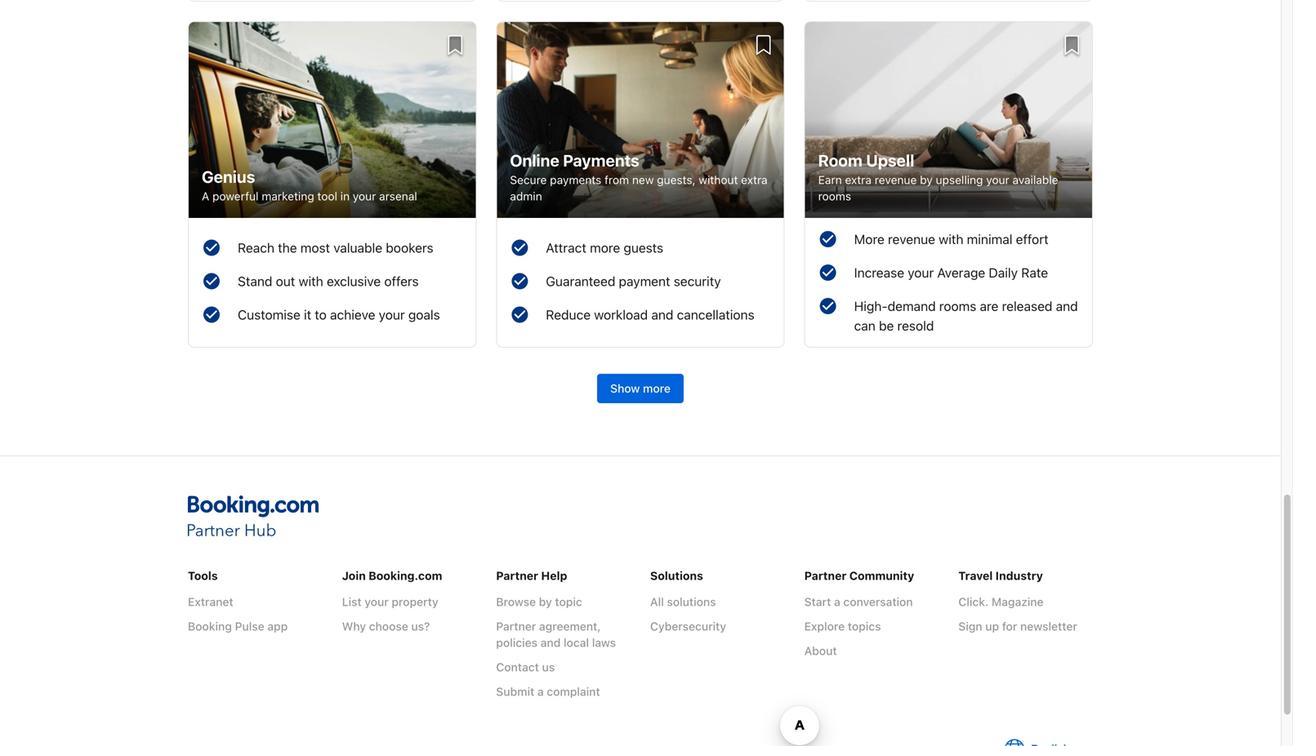 Task type: locate. For each thing, give the bounding box(es) containing it.
a for start
[[834, 596, 841, 609]]

topic
[[555, 596, 582, 609]]

1 horizontal spatial a
[[834, 596, 841, 609]]

achieve
[[330, 307, 375, 323]]

partner agreement, policies and local laws link
[[496, 619, 631, 652]]

0 horizontal spatial a
[[538, 686, 544, 699]]

check circle outline image left reach on the top left of the page
[[202, 238, 221, 260]]

why choose us? link
[[342, 619, 430, 635]]

partner inside partner agreement, policies and local laws
[[496, 620, 536, 634]]

by left topic
[[539, 596, 552, 609]]

a right submit
[[538, 686, 544, 699]]

1 vertical spatial by
[[539, 596, 552, 609]]

your up demand
[[908, 265, 934, 281]]

check circle outline image
[[818, 229, 838, 252], [510, 305, 530, 327]]

show more
[[610, 382, 671, 395]]

attract more guests
[[546, 240, 664, 256]]

revenue down the upsell
[[875, 173, 917, 187]]

new
[[632, 173, 654, 187]]

0 vertical spatial rooms
[[818, 190, 851, 203]]

check circle outline image left the customise
[[202, 305, 221, 327]]

0 vertical spatial revenue
[[875, 173, 917, 187]]

your inside the room upsell earn extra revenue by upselling your available rooms
[[986, 173, 1010, 187]]

reduce workload and cancellations
[[546, 307, 755, 323]]

check circle outline image left stand
[[202, 272, 221, 294]]

payments image
[[497, 22, 784, 218]]

1 horizontal spatial by
[[920, 173, 933, 187]]

rooms inside high-demand rooms are released and can be resold
[[939, 299, 977, 314]]

2 extra from the left
[[845, 173, 872, 187]]

explore topics link
[[805, 619, 881, 635]]

laws
[[592, 636, 616, 650]]

app
[[267, 620, 288, 634]]

by
[[920, 173, 933, 187], [539, 596, 552, 609]]

tool
[[317, 190, 337, 203]]

check circle outline image left guaranteed
[[510, 272, 530, 294]]

partner up "start"
[[805, 569, 847, 583]]

your right in
[[353, 190, 376, 203]]

why choose us?
[[342, 620, 430, 634]]

all solutions
[[650, 596, 716, 609]]

save image for genius
[[448, 35, 463, 55]]

check circle outline image for more revenue with minimal effort
[[818, 229, 838, 252]]

average
[[938, 265, 986, 281]]

and up us
[[541, 636, 561, 650]]

policies
[[496, 636, 538, 650]]

check circle outline image left the more
[[818, 229, 838, 252]]

booking pulse app link
[[188, 619, 288, 635]]

your left goals
[[379, 307, 405, 323]]

revenue inside the room upsell earn extra revenue by upselling your available rooms
[[875, 173, 917, 187]]

home image
[[188, 496, 319, 538]]

check circle outline image
[[202, 238, 221, 260], [510, 238, 530, 260], [818, 263, 838, 285], [202, 272, 221, 294], [510, 272, 530, 294], [202, 305, 221, 327]]

your
[[986, 173, 1010, 187], [353, 190, 376, 203], [908, 265, 934, 281], [379, 307, 405, 323], [365, 596, 389, 609]]

booking.com
[[369, 569, 442, 583]]

1 horizontal spatial save image
[[1065, 35, 1079, 55]]

the
[[278, 240, 297, 256]]

0 horizontal spatial and
[[541, 636, 561, 650]]

stand out with exclusive offers
[[238, 274, 419, 289]]

1 vertical spatial with
[[299, 274, 323, 289]]

arsenal
[[379, 190, 417, 203]]

check circle outline image left increase
[[818, 263, 838, 285]]

0 horizontal spatial rooms
[[818, 190, 851, 203]]

high-demand rooms are released and can be resold
[[854, 299, 1078, 334]]

us
[[542, 661, 555, 675]]

it
[[304, 307, 311, 323]]

1 vertical spatial rooms
[[939, 299, 977, 314]]

submit a complaint link
[[496, 684, 600, 701]]

check circle outline image for reach the most valuable bookers
[[202, 238, 221, 260]]

with right out
[[299, 274, 323, 289]]

1 horizontal spatial more
[[643, 382, 671, 395]]

1 horizontal spatial rooms
[[939, 299, 977, 314]]

workload
[[594, 307, 648, 323]]

your left 'available'
[[986, 173, 1010, 187]]

and
[[1056, 299, 1078, 314], [652, 307, 674, 323], [541, 636, 561, 650]]

high-
[[854, 299, 888, 314]]

extra down room upsell link
[[845, 173, 872, 187]]

1 extra from the left
[[741, 173, 768, 187]]

reach the most valuable bookers
[[238, 240, 434, 256]]

rooms
[[818, 190, 851, 203], [939, 299, 977, 314]]

to
[[315, 307, 327, 323]]

0 horizontal spatial extra
[[741, 173, 768, 187]]

check circle outline image for increase your average daily rate
[[818, 263, 838, 285]]

svg image
[[1005, 740, 1025, 747]]

extranet
[[188, 596, 233, 609]]

1 vertical spatial a
[[538, 686, 544, 699]]

1 horizontal spatial with
[[939, 232, 964, 247]]

0 horizontal spatial save image
[[448, 35, 463, 55]]

0 horizontal spatial more
[[590, 240, 620, 256]]

1 horizontal spatial extra
[[845, 173, 872, 187]]

booking pulse app
[[188, 620, 288, 634]]

tools
[[188, 569, 218, 583]]

2 horizontal spatial and
[[1056, 299, 1078, 314]]

0 vertical spatial with
[[939, 232, 964, 247]]

by left upselling
[[920, 173, 933, 187]]

browse by topic link
[[496, 594, 582, 611]]

partner
[[496, 569, 538, 583], [805, 569, 847, 583], [496, 620, 536, 634]]

and down payment
[[652, 307, 674, 323]]

payments
[[550, 173, 602, 187]]

available
[[1013, 173, 1059, 187]]

rooms left are
[[939, 299, 977, 314]]

and right released
[[1056, 299, 1078, 314]]

revenue right the more
[[888, 232, 936, 247]]

most
[[301, 240, 330, 256]]

1 vertical spatial revenue
[[888, 232, 936, 247]]

more right show
[[643, 382, 671, 395]]

with up increase your average daily rate
[[939, 232, 964, 247]]

1 save image from the left
[[448, 35, 463, 55]]

1 vertical spatial check circle outline image
[[510, 305, 530, 327]]

upsell
[[866, 151, 915, 170]]

more left guests
[[590, 240, 620, 256]]

without
[[699, 173, 738, 187]]

0 vertical spatial more
[[590, 240, 620, 256]]

check circle outline image for reduce workload and cancellations
[[510, 305, 530, 327]]

start a conversation link
[[805, 594, 913, 611]]

0 vertical spatial check circle outline image
[[818, 229, 838, 252]]

extra
[[741, 173, 768, 187], [845, 173, 872, 187]]

your right list
[[365, 596, 389, 609]]

extra inside the room upsell earn extra revenue by upselling your available rooms
[[845, 173, 872, 187]]

up
[[986, 620, 999, 634]]

effort
[[1016, 232, 1049, 247]]

0 horizontal spatial with
[[299, 274, 323, 289]]

solutions
[[667, 596, 716, 609]]

all solutions link
[[650, 594, 716, 611]]

secure
[[510, 173, 547, 187]]

rooms inside the room upsell earn extra revenue by upselling your available rooms
[[818, 190, 851, 203]]

genius link
[[202, 167, 255, 186]]

magazine
[[992, 596, 1044, 609]]

check circle outline image for customise it to achieve your goals
[[202, 305, 221, 327]]

partner for start
[[805, 569, 847, 583]]

join
[[342, 569, 366, 583]]

more
[[590, 240, 620, 256], [643, 382, 671, 395]]

online payments link
[[510, 151, 640, 170]]

cancellations
[[677, 307, 755, 323]]

0 vertical spatial by
[[920, 173, 933, 187]]

travel industry
[[959, 569, 1043, 583]]

save image
[[448, 35, 463, 55], [1065, 35, 1079, 55]]

rooms down earn
[[818, 190, 851, 203]]

2 save image from the left
[[1065, 35, 1079, 55]]

solutions
[[650, 569, 703, 583]]

partner up policies
[[496, 620, 536, 634]]

check circle outline image left reduce
[[510, 305, 530, 327]]

0 vertical spatial a
[[834, 596, 841, 609]]

show more link
[[597, 374, 684, 404]]

agreement,
[[539, 620, 601, 634]]

1 vertical spatial more
[[643, 382, 671, 395]]

and inside partner agreement, policies and local laws
[[541, 636, 561, 650]]

cybersecurity link
[[650, 619, 726, 635]]

room upsell link
[[818, 151, 915, 170]]

1 horizontal spatial check circle outline image
[[818, 229, 838, 252]]

0 horizontal spatial check circle outline image
[[510, 305, 530, 327]]

be
[[879, 318, 894, 334]]

powerful
[[212, 190, 259, 203]]

genius
[[202, 167, 255, 186]]

partner up browse
[[496, 569, 538, 583]]

with for exclusive
[[299, 274, 323, 289]]

a right "start"
[[834, 596, 841, 609]]

check circle outline image left attract
[[510, 238, 530, 260]]

extra right without
[[741, 173, 768, 187]]

a
[[834, 596, 841, 609], [538, 686, 544, 699]]



Task type: describe. For each thing, give the bounding box(es) containing it.
list your property link
[[342, 594, 438, 611]]

explore
[[805, 620, 845, 634]]

partner for browse
[[496, 569, 538, 583]]

in
[[340, 190, 350, 203]]

submit a complaint
[[496, 686, 600, 699]]

extranet link
[[188, 594, 233, 611]]

extra inside online payments secure payments from new guests, without extra admin
[[741, 173, 768, 187]]

edd image
[[805, 22, 1092, 218]]

upselling
[[936, 173, 983, 187]]

more revenue with minimal effort
[[854, 232, 1049, 247]]

admin
[[510, 190, 542, 203]]

room
[[818, 151, 863, 170]]

sign
[[959, 620, 983, 634]]

guaranteed
[[546, 274, 616, 289]]

guaranteed payment security
[[546, 274, 721, 289]]

show
[[610, 382, 640, 395]]

1 horizontal spatial and
[[652, 307, 674, 323]]

travel
[[959, 569, 993, 583]]

click. magazine
[[959, 596, 1044, 609]]

why
[[342, 620, 366, 634]]

contact
[[496, 661, 539, 675]]

are
[[980, 299, 999, 314]]

online
[[510, 151, 559, 170]]

more
[[854, 232, 885, 247]]

partner help
[[496, 569, 567, 583]]

exclusive
[[327, 274, 381, 289]]

rate
[[1021, 265, 1048, 281]]

browse by topic
[[496, 596, 582, 609]]

increase
[[854, 265, 905, 281]]

cybersecurity
[[650, 620, 726, 634]]

property
[[392, 596, 438, 609]]

resold
[[898, 318, 934, 334]]

help
[[541, 569, 567, 583]]

list
[[342, 596, 362, 609]]

more for show
[[643, 382, 671, 395]]

more for attract
[[590, 240, 620, 256]]

browse
[[496, 596, 536, 609]]

genius a powerful marketing tool in your arsenal
[[202, 167, 417, 203]]

payments
[[563, 151, 640, 170]]

check circle outline image for attract more guests
[[510, 238, 530, 260]]

about link
[[805, 643, 837, 660]]

us?
[[411, 620, 430, 634]]

released
[[1002, 299, 1053, 314]]

marketing
[[262, 190, 314, 203]]

goals
[[408, 307, 440, 323]]

join booking.com
[[342, 569, 442, 583]]

conversation
[[844, 596, 913, 609]]

booking
[[188, 620, 232, 634]]

new genius.jpg image
[[189, 22, 476, 218]]

from
[[605, 173, 629, 187]]

guests,
[[657, 173, 696, 187]]

partner community
[[805, 569, 915, 583]]

online payments secure payments from new guests, without extra admin
[[510, 151, 768, 203]]

minimal
[[967, 232, 1013, 247]]

your inside genius a powerful marketing tool in your arsenal
[[353, 190, 376, 203]]

all
[[650, 596, 664, 609]]

for
[[1002, 620, 1018, 634]]

topics
[[848, 620, 881, 634]]

check circle outline image for stand out with exclusive offers
[[202, 272, 221, 294]]

by inside the room upsell earn extra revenue by upselling your available rooms
[[920, 173, 933, 187]]

partner agreement, policies and local laws
[[496, 620, 616, 650]]

out
[[276, 274, 295, 289]]

daily
[[989, 265, 1018, 281]]

payment
[[619, 274, 670, 289]]

submit
[[496, 686, 535, 699]]

a for submit
[[538, 686, 544, 699]]

click. magazine link
[[959, 594, 1044, 611]]

about
[[805, 645, 837, 658]]

with for minimal
[[939, 232, 964, 247]]

stand
[[238, 274, 272, 289]]

increase your average daily rate
[[854, 265, 1048, 281]]

and inside high-demand rooms are released and can be resold
[[1056, 299, 1078, 314]]

0 horizontal spatial by
[[539, 596, 552, 609]]

contact us
[[496, 661, 555, 675]]

offers
[[384, 274, 419, 289]]

demand
[[888, 299, 936, 314]]

start a conversation
[[805, 596, 913, 609]]

check circle outline image for guaranteed payment security
[[510, 272, 530, 294]]

save image
[[757, 35, 771, 55]]

earn
[[818, 173, 842, 187]]

a
[[202, 190, 209, 203]]

sign up for newsletter link
[[959, 619, 1078, 635]]

customise
[[238, 307, 301, 323]]

room upsell earn extra revenue by upselling your available rooms
[[818, 151, 1059, 203]]

community
[[850, 569, 915, 583]]

save image for room upsell
[[1065, 35, 1079, 55]]

newsletter
[[1021, 620, 1078, 634]]

choose
[[369, 620, 408, 634]]



Task type: vqa. For each thing, say whether or not it's contained in the screenshot.


